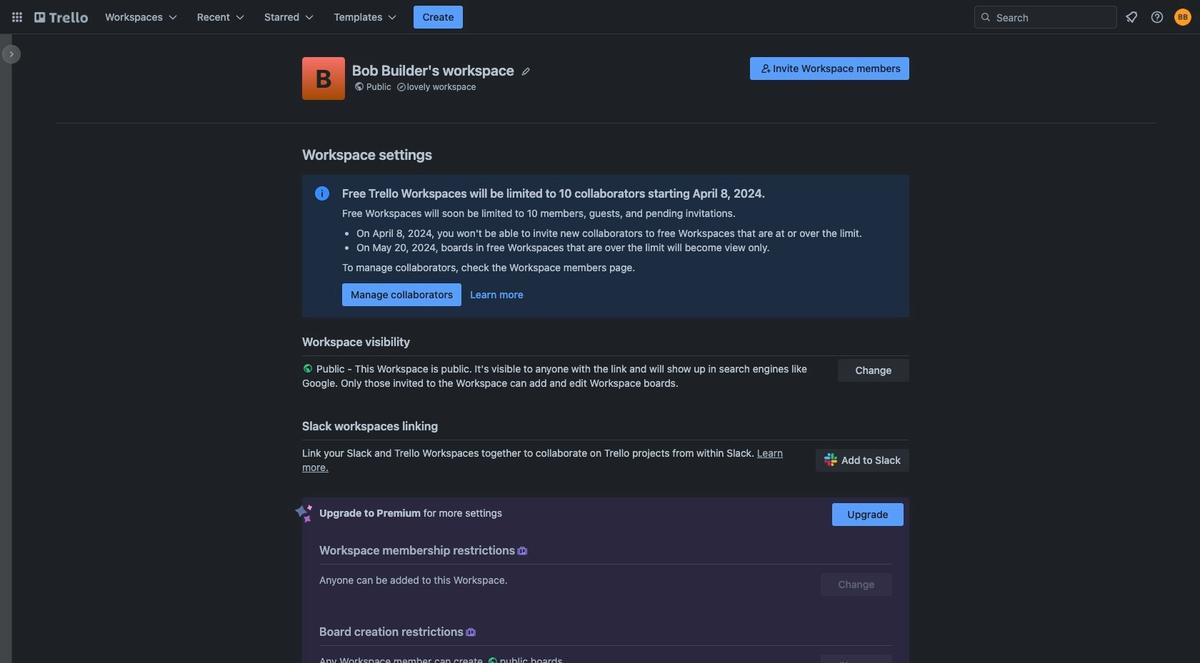 Task type: locate. For each thing, give the bounding box(es) containing it.
1 vertical spatial sm image
[[515, 544, 530, 559]]

0 notifications image
[[1123, 9, 1140, 26]]

search image
[[980, 11, 992, 23]]

2 vertical spatial sm image
[[464, 626, 478, 640]]

open information menu image
[[1150, 10, 1165, 24]]

0 horizontal spatial sm image
[[464, 626, 478, 640]]

primary element
[[0, 0, 1200, 34]]

2 horizontal spatial sm image
[[759, 61, 773, 76]]

1 horizontal spatial sm image
[[515, 544, 530, 559]]

sm image
[[759, 61, 773, 76], [515, 544, 530, 559], [464, 626, 478, 640]]



Task type: vqa. For each thing, say whether or not it's contained in the screenshot.
Search Field
yes



Task type: describe. For each thing, give the bounding box(es) containing it.
back to home image
[[34, 6, 88, 29]]

bob builder (bobbuilder40) image
[[1175, 9, 1192, 26]]

sparkle image
[[295, 505, 313, 524]]

0 vertical spatial sm image
[[759, 61, 773, 76]]

sm image
[[486, 655, 500, 664]]

Search field
[[992, 6, 1117, 28]]



